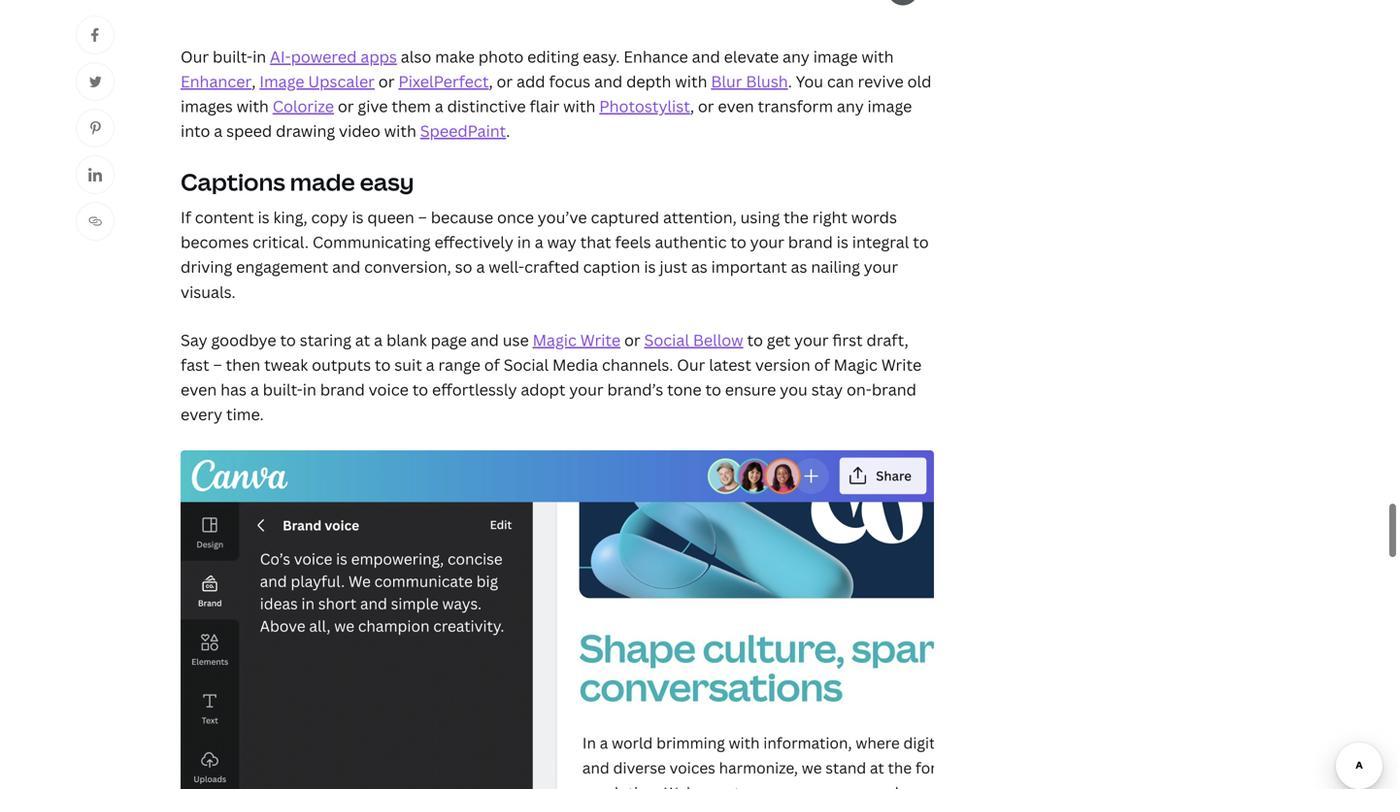 Task type: vqa. For each thing, say whether or not it's contained in the screenshot.
20
no



Task type: describe. For each thing, give the bounding box(es) containing it.
captions
[[181, 166, 285, 198]]

1 as from the left
[[692, 257, 708, 278]]

any inside , or even transform any image into a speed drawing video with
[[837, 96, 864, 117]]

words
[[852, 207, 898, 228]]

add
[[517, 71, 546, 92]]

colorize
[[273, 96, 334, 117]]

apps
[[361, 46, 397, 67]]

and up blur
[[692, 46, 721, 67]]

editing
[[528, 46, 579, 67]]

use
[[503, 330, 529, 351]]

integral
[[853, 232, 910, 253]]

content
[[195, 207, 254, 228]]

is up nailing
[[837, 232, 849, 253]]

2 horizontal spatial brand
[[872, 379, 917, 400]]

adopt
[[521, 379, 566, 400]]

goodbye
[[211, 330, 276, 351]]

easy
[[360, 166, 414, 198]]

distinctive
[[447, 96, 526, 117]]

ai-
[[270, 46, 291, 67]]

to up voice
[[375, 355, 391, 375]]

pixelperfect link
[[399, 71, 489, 92]]

and down easy.
[[595, 71, 623, 92]]

revive
[[858, 71, 904, 92]]

give
[[358, 96, 388, 117]]

0 horizontal spatial write
[[581, 330, 621, 351]]

write inside to get your first draft, fast – then tweak outputs to suit a range of social media channels. our latest version of magic write even has a built-in brand voice to effortlessly adopt your brand's tone to ensure you stay on-brand every time.
[[882, 355, 922, 375]]

, inside , or even transform any image into a speed drawing video with
[[691, 96, 695, 117]]

upscaler
[[308, 71, 375, 92]]

because
[[431, 207, 494, 228]]

suit
[[395, 355, 422, 375]]

voice
[[369, 379, 409, 400]]

2 of from the left
[[815, 355, 830, 375]]

0 horizontal spatial magic
[[533, 330, 577, 351]]

enhance
[[624, 46, 689, 67]]

king,
[[273, 207, 308, 228]]

drawing
[[276, 121, 335, 142]]

using
[[741, 207, 780, 228]]

transform
[[758, 96, 834, 117]]

image upscaler link
[[260, 71, 375, 92]]

with left blur
[[675, 71, 708, 92]]

a right at at top
[[374, 330, 383, 351]]

to up important
[[731, 232, 747, 253]]

you
[[796, 71, 824, 92]]

version
[[756, 355, 811, 375]]

image inside our built-in ai-powered apps also make photo editing easy. enhance and elevate any image with enhancer , image upscaler or pixelperfect , or add focus and depth with blur blush
[[814, 46, 858, 67]]

right
[[813, 207, 848, 228]]

authentic
[[655, 232, 727, 253]]

a left way
[[535, 232, 544, 253]]

1 horizontal spatial social
[[645, 330, 690, 351]]

with inside . you can revive old images with
[[237, 96, 269, 117]]

effectively
[[435, 232, 514, 253]]

speedpaint
[[420, 121, 506, 142]]

or down upscaler
[[338, 96, 354, 117]]

if
[[181, 207, 191, 228]]

to down suit
[[413, 379, 429, 400]]

, or even transform any image into a speed drawing video with
[[181, 96, 913, 142]]

0 horizontal spatial .
[[506, 121, 510, 142]]

also
[[401, 46, 432, 67]]

visuals.
[[181, 282, 236, 302]]

has
[[221, 379, 247, 400]]

1 horizontal spatial ,
[[489, 71, 493, 92]]

captured
[[591, 207, 660, 228]]

tweak
[[264, 355, 308, 375]]

a right the has
[[250, 379, 259, 400]]

speedpaint .
[[420, 121, 510, 142]]

magic write link
[[533, 330, 621, 351]]

even inside to get your first draft, fast – then tweak outputs to suit a range of social media channels. our latest version of magic write even has a built-in brand voice to effortlessly adopt your brand's tone to ensure you stay on-brand every time.
[[181, 379, 217, 400]]

every
[[181, 404, 223, 425]]

1 of from the left
[[484, 355, 500, 375]]

conversion,
[[364, 257, 452, 278]]

latest
[[709, 355, 752, 375]]

a right suit
[[426, 355, 435, 375]]

or down photo
[[497, 71, 513, 92]]

blur blush link
[[711, 71, 789, 92]]

with inside , or even transform any image into a speed drawing video with
[[384, 121, 417, 142]]

make
[[435, 46, 475, 67]]

and left "use"
[[471, 330, 499, 351]]

effortlessly
[[432, 379, 517, 400]]

easy.
[[583, 46, 620, 67]]

. you can revive old images with
[[181, 71, 932, 117]]

ai-powered apps link
[[270, 46, 397, 67]]

staring
[[300, 330, 352, 351]]

our built-in ai-powered apps also make photo editing easy. enhance and elevate any image with enhancer , image upscaler or pixelperfect , or add focus and depth with blur blush
[[181, 46, 894, 92]]

speed
[[226, 121, 272, 142]]

is right copy
[[352, 207, 364, 228]]

photostylist link
[[600, 96, 691, 117]]

time.
[[226, 404, 264, 425]]

our inside our built-in ai-powered apps also make photo editing easy. enhance and elevate any image with enhancer , image upscaler or pixelperfect , or add focus and depth with blur blush
[[181, 46, 209, 67]]

focus
[[549, 71, 591, 92]]

you
[[780, 379, 808, 400]]

powered
[[291, 46, 357, 67]]

or up channels.
[[625, 330, 641, 351]]

communicating
[[313, 232, 431, 253]]

images
[[181, 96, 233, 117]]



Task type: locate. For each thing, give the bounding box(es) containing it.
1 horizontal spatial any
[[837, 96, 864, 117]]

with down focus
[[564, 96, 596, 117]]

with down them
[[384, 121, 417, 142]]

way
[[547, 232, 577, 253]]

magic up the on-
[[834, 355, 878, 375]]

1 horizontal spatial image
[[868, 96, 913, 117]]

2 horizontal spatial in
[[518, 232, 531, 253]]

you've
[[538, 207, 587, 228]]

and inside the captions made easy if content is king, copy is queen – because once you've captured attention, using the right words becomes critical. communicating effectively in a way that feels authentic to your brand is integral to driving engagement and conversion, so a well-crafted caption is just as important as nailing your visuals.
[[332, 257, 361, 278]]

fast
[[181, 355, 209, 375]]

built- down tweak
[[263, 379, 303, 400]]

then
[[226, 355, 261, 375]]

range
[[439, 355, 481, 375]]

– inside the captions made easy if content is king, copy is queen – because once you've captured attention, using the right words becomes critical. communicating effectively in a way that feels authentic to your brand is integral to driving engagement and conversion, so a well-crafted caption is just as important as nailing your visuals.
[[418, 207, 427, 228]]

or down blur
[[698, 96, 715, 117]]

0 horizontal spatial even
[[181, 379, 217, 400]]

.
[[789, 71, 793, 92], [506, 121, 510, 142]]

photostylist
[[600, 96, 691, 117]]

enhancer
[[181, 71, 252, 92]]

built- inside our built-in ai-powered apps also make photo editing easy. enhance and elevate any image with enhancer , image upscaler or pixelperfect , or add focus and depth with blur blush
[[213, 46, 253, 67]]

– right queen
[[418, 207, 427, 228]]

in
[[253, 46, 266, 67], [518, 232, 531, 253], [303, 379, 317, 400]]

1 vertical spatial built-
[[263, 379, 303, 400]]

write down draft,
[[882, 355, 922, 375]]

0 horizontal spatial –
[[213, 355, 222, 375]]

1 vertical spatial our
[[677, 355, 706, 375]]

blush
[[746, 71, 789, 92]]

0 horizontal spatial of
[[484, 355, 500, 375]]

draft,
[[867, 330, 909, 351]]

magic inside to get your first draft, fast – then tweak outputs to suit a range of social media channels. our latest version of magic write even has a built-in brand voice to effortlessly adopt your brand's tone to ensure you stay on-brand every time.
[[834, 355, 878, 375]]

0 vertical spatial social
[[645, 330, 690, 351]]

image inside , or even transform any image into a speed drawing video with
[[868, 96, 913, 117]]

image
[[814, 46, 858, 67], [868, 96, 913, 117]]

2 as from the left
[[791, 257, 808, 278]]

social inside to get your first draft, fast – then tweak outputs to suit a range of social media channels. our latest version of magic write even has a built-in brand voice to effortlessly adopt your brand's tone to ensure you stay on-brand every time.
[[504, 355, 549, 375]]

1 horizontal spatial in
[[303, 379, 317, 400]]

in inside to get your first draft, fast – then tweak outputs to suit a range of social media channels. our latest version of magic write even has a built-in brand voice to effortlessly adopt your brand's tone to ensure you stay on-brand every time.
[[303, 379, 317, 400]]

1 vertical spatial write
[[882, 355, 922, 375]]

brand inside the captions made easy if content is king, copy is queen – because once you've captured attention, using the right words becomes critical. communicating effectively in a way that feels authentic to your brand is integral to driving engagement and conversion, so a well-crafted caption is just as important as nailing your visuals.
[[789, 232, 833, 253]]

1 horizontal spatial built-
[[263, 379, 303, 400]]

any
[[783, 46, 810, 67], [837, 96, 864, 117]]

0 vertical spatial even
[[718, 96, 754, 117]]

in down once
[[518, 232, 531, 253]]

video
[[339, 121, 381, 142]]

that
[[581, 232, 612, 253]]

built-
[[213, 46, 253, 67], [263, 379, 303, 400]]

1 horizontal spatial of
[[815, 355, 830, 375]]

your down integral
[[864, 257, 899, 278]]

0 horizontal spatial social
[[504, 355, 549, 375]]

is left 'king,'
[[258, 207, 270, 228]]

1 vertical spatial social
[[504, 355, 549, 375]]

driving
[[181, 257, 232, 278]]

your right get
[[795, 330, 829, 351]]

any up you
[[783, 46, 810, 67]]

1 vertical spatial any
[[837, 96, 864, 117]]

1 horizontal spatial –
[[418, 207, 427, 228]]

0 horizontal spatial any
[[783, 46, 810, 67]]

of
[[484, 355, 500, 375], [815, 355, 830, 375]]

social
[[645, 330, 690, 351], [504, 355, 549, 375]]

– right fast
[[213, 355, 222, 375]]

our inside to get your first draft, fast – then tweak outputs to suit a range of social media channels. our latest version of magic write even has a built-in brand voice to effortlessly adopt your brand's tone to ensure you stay on-brand every time.
[[677, 355, 706, 375]]

magic up media
[[533, 330, 577, 351]]

1 horizontal spatial write
[[882, 355, 922, 375]]

engagement
[[236, 257, 329, 278]]

write up media
[[581, 330, 621, 351]]

–
[[418, 207, 427, 228], [213, 355, 222, 375]]

copy
[[311, 207, 348, 228]]

so
[[455, 257, 473, 278]]

attention,
[[663, 207, 737, 228]]

or
[[379, 71, 395, 92], [497, 71, 513, 92], [338, 96, 354, 117], [698, 96, 715, 117], [625, 330, 641, 351]]

feels
[[615, 232, 651, 253]]

critical.
[[253, 232, 309, 253]]

well-
[[489, 257, 525, 278]]

pixelperfect
[[399, 71, 489, 92]]

colorize or give them a distinctive flair with photostylist
[[273, 96, 691, 117]]

1 vertical spatial in
[[518, 232, 531, 253]]

your
[[751, 232, 785, 253], [864, 257, 899, 278], [795, 330, 829, 351], [570, 379, 604, 400]]

1 horizontal spatial brand
[[789, 232, 833, 253]]

to up tweak
[[280, 330, 296, 351]]

or down apps
[[379, 71, 395, 92]]

1 horizontal spatial as
[[791, 257, 808, 278]]

just
[[660, 257, 688, 278]]

media
[[553, 355, 599, 375]]

0 horizontal spatial ,
[[252, 71, 256, 92]]

0 vertical spatial image
[[814, 46, 858, 67]]

our down the social bellow link
[[677, 355, 706, 375]]

to right integral
[[913, 232, 929, 253]]

with up speed
[[237, 96, 269, 117]]

social down "use"
[[504, 355, 549, 375]]

a down pixelperfect in the left top of the page
[[435, 96, 444, 117]]

our up enhancer
[[181, 46, 209, 67]]

. down distinctive
[[506, 121, 510, 142]]

1 vertical spatial magic
[[834, 355, 878, 375]]

the
[[784, 207, 809, 228]]

. left you
[[789, 71, 793, 92]]

of up the effortlessly at the left
[[484, 355, 500, 375]]

a inside , or even transform any image into a speed drawing video with
[[214, 121, 223, 142]]

channels.
[[602, 355, 674, 375]]

captions made easy if content is king, copy is queen – because once you've captured attention, using the right words becomes critical. communicating effectively in a way that feels authentic to your brand is integral to driving engagement and conversion, so a well-crafted caption is just as important as nailing your visuals.
[[181, 166, 929, 302]]

even inside , or even transform any image into a speed drawing video with
[[718, 96, 754, 117]]

is left just
[[644, 257, 656, 278]]

2 horizontal spatial ,
[[691, 96, 695, 117]]

your down media
[[570, 379, 604, 400]]

nailing
[[811, 257, 861, 278]]

in inside our built-in ai-powered apps also make photo editing easy. enhance and elevate any image with enhancer , image upscaler or pixelperfect , or add focus and depth with blur blush
[[253, 46, 266, 67]]

made
[[290, 166, 355, 198]]

a
[[435, 96, 444, 117], [214, 121, 223, 142], [535, 232, 544, 253], [476, 257, 485, 278], [374, 330, 383, 351], [426, 355, 435, 375], [250, 379, 259, 400]]

a right the so
[[476, 257, 485, 278]]

1 horizontal spatial even
[[718, 96, 754, 117]]

0 vertical spatial write
[[581, 330, 621, 351]]

tone
[[667, 379, 702, 400]]

caption
[[584, 257, 641, 278]]

any down can
[[837, 96, 864, 117]]

say
[[181, 330, 208, 351]]

0 horizontal spatial brand
[[320, 379, 365, 400]]

social up channels.
[[645, 330, 690, 351]]

– inside to get your first draft, fast – then tweak outputs to suit a range of social media channels. our latest version of magic write even has a built-in brand voice to effortlessly adopt your brand's tone to ensure you stay on-brand every time.
[[213, 355, 222, 375]]

social bellow link
[[645, 330, 744, 351]]

. inside . you can revive old images with
[[789, 71, 793, 92]]

0 vertical spatial in
[[253, 46, 266, 67]]

at
[[355, 330, 370, 351]]

1 vertical spatial even
[[181, 379, 217, 400]]

0 vertical spatial magic
[[533, 330, 577, 351]]

0 vertical spatial built-
[[213, 46, 253, 67]]

0 vertical spatial our
[[181, 46, 209, 67]]

image up can
[[814, 46, 858, 67]]

them
[[392, 96, 431, 117]]

any inside our built-in ai-powered apps also make photo editing easy. enhance and elevate any image with enhancer , image upscaler or pixelperfect , or add focus and depth with blur blush
[[783, 46, 810, 67]]

brand's
[[608, 379, 664, 400]]

flair
[[530, 96, 560, 117]]

0 vertical spatial –
[[418, 207, 427, 228]]

ensure
[[725, 379, 777, 400]]

1 horizontal spatial .
[[789, 71, 793, 92]]

0 horizontal spatial in
[[253, 46, 266, 67]]

colorize link
[[273, 96, 334, 117]]

blur
[[711, 71, 743, 92]]

photo
[[479, 46, 524, 67]]

a right into
[[214, 121, 223, 142]]

page
[[431, 330, 467, 351]]

of up the stay
[[815, 355, 830, 375]]

your down using
[[751, 232, 785, 253]]

speedpaint link
[[420, 121, 506, 142]]

queen
[[368, 207, 415, 228]]

1 horizontal spatial our
[[677, 355, 706, 375]]

with up revive
[[862, 46, 894, 67]]

1 vertical spatial image
[[868, 96, 913, 117]]

even up every
[[181, 379, 217, 400]]

say goodbye to staring at a blank page and use magic write or social bellow
[[181, 330, 744, 351]]

0 horizontal spatial image
[[814, 46, 858, 67]]

magic
[[533, 330, 577, 351], [834, 355, 878, 375]]

to right tone
[[706, 379, 722, 400]]

0 vertical spatial any
[[783, 46, 810, 67]]

and
[[692, 46, 721, 67], [595, 71, 623, 92], [332, 257, 361, 278], [471, 330, 499, 351]]

our
[[181, 46, 209, 67], [677, 355, 706, 375]]

enhancer link
[[181, 71, 252, 92]]

0 horizontal spatial built-
[[213, 46, 253, 67]]

brand down the
[[789, 232, 833, 253]]

or inside , or even transform any image into a speed drawing video with
[[698, 96, 715, 117]]

important
[[712, 257, 788, 278]]

write
[[581, 330, 621, 351], [882, 355, 922, 375]]

in left ai-
[[253, 46, 266, 67]]

as right just
[[692, 257, 708, 278]]

image
[[260, 71, 305, 92]]

once
[[497, 207, 534, 228]]

get
[[767, 330, 791, 351]]

even down blur
[[718, 96, 754, 117]]

can
[[828, 71, 855, 92]]

1 horizontal spatial magic
[[834, 355, 878, 375]]

elevate
[[724, 46, 779, 67]]

in down tweak
[[303, 379, 317, 400]]

crafted
[[525, 257, 580, 278]]

with
[[862, 46, 894, 67], [675, 71, 708, 92], [237, 96, 269, 117], [564, 96, 596, 117], [384, 121, 417, 142]]

brand down draft,
[[872, 379, 917, 400]]

and down communicating
[[332, 257, 361, 278]]

2 vertical spatial in
[[303, 379, 317, 400]]

0 vertical spatial .
[[789, 71, 793, 92]]

to left get
[[748, 330, 763, 351]]

0 horizontal spatial as
[[692, 257, 708, 278]]

0 horizontal spatial our
[[181, 46, 209, 67]]

built- up enhancer
[[213, 46, 253, 67]]

1 vertical spatial –
[[213, 355, 222, 375]]

,
[[252, 71, 256, 92], [489, 71, 493, 92], [691, 96, 695, 117]]

old
[[908, 71, 932, 92]]

in inside the captions made easy if content is king, copy is queen – because once you've captured attention, using the right words becomes critical. communicating effectively in a way that feels authentic to your brand is integral to driving engagement and conversion, so a well-crafted caption is just as important as nailing your visuals.
[[518, 232, 531, 253]]

on-
[[847, 379, 872, 400]]

built- inside to get your first draft, fast – then tweak outputs to suit a range of social media channels. our latest version of magic write even has a built-in brand voice to effortlessly adopt your brand's tone to ensure you stay on-brand every time.
[[263, 379, 303, 400]]

brand down outputs
[[320, 379, 365, 400]]

1 vertical spatial .
[[506, 121, 510, 142]]

image down revive
[[868, 96, 913, 117]]

stay
[[812, 379, 843, 400]]

as left nailing
[[791, 257, 808, 278]]



